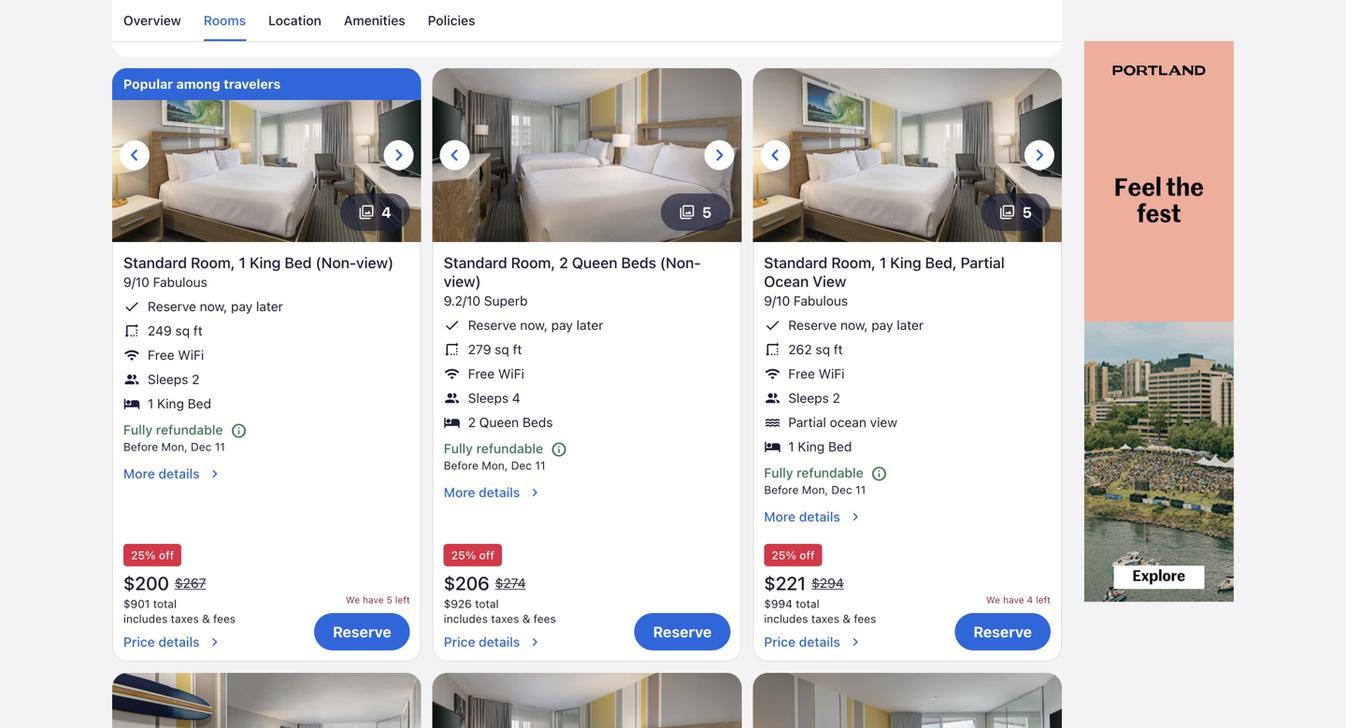 Task type: describe. For each thing, give the bounding box(es) containing it.
room, inside standard room, 1 king bed (non-view) 9/10 fabulous
[[191, 254, 235, 271]]

0 vertical spatial refundable
[[156, 422, 223, 437]]

1 horizontal spatial 1 king bed list item
[[764, 438, 1051, 455]]

fully refundable for $221
[[764, 465, 864, 480]]

25% for $200
[[131, 549, 156, 562]]

dec for $206
[[511, 459, 532, 472]]

0 horizontal spatial free wifi list item
[[123, 347, 410, 363]]

2 medium image from the top
[[207, 635, 222, 650]]

rooms link
[[204, 0, 246, 41]]

0 horizontal spatial 1 king bed
[[148, 396, 211, 411]]

standard for $206
[[444, 254, 507, 271]]

279 sq ft list item
[[444, 341, 730, 358]]

free wifi list item for $206
[[444, 365, 730, 382]]

11 for $206
[[535, 459, 546, 472]]

bed for the top 1 king bed list item
[[188, 396, 211, 411]]

$221
[[764, 572, 806, 594]]

overview link
[[123, 0, 181, 41]]

off for $221
[[800, 549, 815, 562]]

5 for $221
[[1022, 203, 1032, 221]]

show next image image for $221
[[1028, 144, 1051, 166]]

total for $221
[[796, 597, 820, 611]]

0 vertical spatial 1 king bed list item
[[123, 395, 410, 412]]

0 vertical spatial dec
[[191, 440, 212, 453]]

$200 $267 $901 total includes taxes & fees
[[123, 572, 236, 626]]

fully for $221
[[764, 465, 793, 480]]

overview
[[123, 13, 181, 28]]

1 horizontal spatial 1 king bed
[[788, 439, 852, 454]]

0 horizontal spatial fully
[[123, 422, 153, 437]]

partial inside the standard room, 1 king bed, partial ocean view 9/10 fabulous
[[961, 254, 1005, 271]]

0 horizontal spatial fully refundable button
[[123, 421, 255, 439]]

refundable for $206
[[476, 441, 543, 456]]

1 down the 249
[[148, 396, 154, 411]]

bed for right 1 king bed list item
[[828, 439, 852, 454]]

price details button for $200
[[123, 626, 236, 651]]

medium image up "$221 $294 $994 total includes taxes & fees"
[[848, 510, 863, 525]]

partial ocean view list item
[[764, 414, 1051, 431]]

later for $221
[[897, 317, 924, 333]]

left for $221
[[1036, 595, 1051, 605]]

9/10 inside the standard room, 1 king bed, partial ocean view 9/10 fabulous
[[764, 293, 790, 308]]

king down 249 sq ft on the left of page
[[157, 396, 184, 411]]

taxes for $200
[[171, 612, 199, 626]]

fully refundable button for $206
[[444, 440, 575, 458]]

price details for $200
[[123, 634, 200, 650]]

25% for $221
[[772, 549, 796, 562]]

view
[[870, 414, 897, 430]]

0 horizontal spatial now,
[[200, 299, 227, 314]]

king inside standard room, 1 king bed (non-view) 9/10 fabulous
[[250, 254, 281, 271]]

wifi for $221
[[819, 366, 845, 381]]

in-room safe, blackout drapes, iron/ironing board, rollaway beds image for beds
[[433, 68, 742, 242]]

1 inside standard room, 1 king bed (non-view) 9/10 fabulous
[[239, 254, 246, 271]]

medium image down "$221 $294 $994 total includes taxes & fees"
[[848, 635, 863, 650]]

includes for $200
[[123, 612, 168, 626]]

0 horizontal spatial later
[[256, 299, 283, 314]]

sleeps 2 for 9/10
[[148, 371, 200, 387]]

0 horizontal spatial more details
[[123, 466, 200, 482]]

ocean
[[830, 414, 867, 430]]

amenities
[[344, 13, 405, 28]]

more details button for $221
[[764, 509, 1051, 525]]

view
[[813, 272, 846, 290]]

price for $206
[[444, 634, 475, 650]]

5 button for $221
[[981, 193, 1051, 231]]

medium image inside more details button
[[207, 467, 222, 482]]

$294 button
[[810, 575, 846, 592]]

9.2/10
[[444, 293, 481, 308]]

11 for $221
[[855, 483, 866, 497]]

0 horizontal spatial reserve now, pay later
[[148, 299, 283, 314]]

medium image down $206 $274 $926 total includes taxes & fees
[[527, 635, 542, 650]]

we have 5 left
[[346, 595, 410, 605]]

travelers
[[224, 76, 281, 91]]

ft for $206
[[513, 342, 522, 357]]

off for $206
[[479, 549, 494, 562]]

dec for $221
[[831, 483, 852, 497]]

reserve now, pay later for $221
[[788, 317, 924, 333]]

$267
[[175, 575, 206, 591]]

4 inside 4 button
[[381, 203, 391, 221]]

$206
[[444, 572, 490, 594]]

reserve now, pay later for $206
[[468, 317, 603, 333]]

0 horizontal spatial sleeps
[[148, 371, 188, 387]]

medium image down 2 queen beds
[[527, 485, 542, 500]]

$206 $274 $926 total includes taxes & fees
[[444, 572, 556, 626]]

rooms
[[204, 13, 246, 28]]

price details button for $221
[[764, 626, 876, 651]]

amenities link
[[344, 0, 405, 41]]

249
[[148, 323, 172, 338]]

off for $200
[[159, 549, 174, 562]]

popular
[[123, 76, 173, 91]]

we for $221
[[986, 595, 1000, 605]]

more details button for $206
[[444, 484, 730, 501]]

0 horizontal spatial more details button
[[123, 466, 410, 482]]

0 horizontal spatial 5
[[387, 595, 392, 605]]

$221 $294 $994 total includes taxes & fees
[[764, 572, 876, 626]]

sleeps 4 list item
[[444, 390, 730, 406]]

fabulous inside standard room, 1 king bed (non-view) 9/10 fabulous
[[153, 274, 207, 290]]

4 inside sleeps 4 "list item"
[[512, 390, 520, 406]]

have for $221
[[1003, 595, 1024, 605]]

262 sq ft
[[788, 342, 843, 357]]

2 vertical spatial 4
[[1027, 595, 1033, 605]]

0 vertical spatial more
[[123, 466, 155, 482]]

list for standard room, 1 king bed (non-view)
[[123, 298, 410, 412]]

more for $221
[[764, 509, 796, 525]]

0 vertical spatial before mon, dec 11
[[123, 440, 225, 453]]

0 horizontal spatial pay
[[231, 299, 253, 314]]

king down partial ocean view on the bottom of the page
[[798, 439, 825, 454]]

free wifi for $206
[[468, 366, 524, 381]]

ocean
[[764, 272, 809, 290]]

2 up partial ocean view on the bottom of the page
[[833, 390, 840, 406]]

taxes for $206
[[491, 612, 519, 626]]

reserve button for $221
[[955, 613, 1051, 651]]

superb
[[484, 293, 528, 308]]

among
[[176, 76, 220, 91]]

left for $200
[[395, 595, 410, 605]]

before mon, dec 11 for $221
[[764, 483, 866, 497]]

price details button for $206
[[444, 626, 556, 651]]

queen inside standard room, 2 queen beds (non- view) 9.2/10 superb
[[572, 254, 617, 271]]

standard room, 1 king bed (non-view) 9/10 fabulous
[[123, 254, 394, 290]]

2 queen beds
[[468, 414, 553, 430]]

25% off for $221
[[772, 549, 815, 562]]

room, for $206
[[511, 254, 555, 271]]

5 for $206
[[702, 203, 712, 221]]

5 button for $206
[[661, 193, 730, 231]]

refundable for $221
[[797, 465, 864, 480]]

2 down 249 sq ft on the left of page
[[192, 371, 200, 387]]

0 horizontal spatial sq
[[175, 323, 190, 338]]

sleeps 2 for view
[[788, 390, 840, 406]]

queen inside list item
[[479, 414, 519, 430]]

room, for $221
[[831, 254, 876, 271]]

0 horizontal spatial wifi
[[178, 347, 204, 363]]

sleeps for $206
[[468, 390, 509, 406]]

$200
[[123, 572, 169, 594]]

sleeps 2 list item for bed
[[123, 371, 410, 388]]

0 horizontal spatial reserve now, pay later list item
[[123, 298, 410, 315]]

view) for standard room, 2 queen beds (non- view)
[[444, 272, 481, 290]]

show all 5 images for standard room, 1 king bed, partial ocean view image
[[1000, 205, 1015, 220]]

4 button
[[340, 193, 410, 231]]

more details for $221
[[764, 509, 840, 525]]

0 horizontal spatial fully refundable
[[123, 422, 223, 437]]

fees for $206
[[533, 612, 556, 626]]

sleeps 2 list item for bed,
[[764, 390, 1051, 406]]

0 vertical spatial 11
[[215, 440, 225, 453]]



Task type: vqa. For each thing, say whether or not it's contained in the screenshot.
the bottommost BEDS
yes



Task type: locate. For each thing, give the bounding box(es) containing it.
queen down the sleeps 4
[[479, 414, 519, 430]]

1 up the 249 sq ft list item
[[239, 254, 246, 271]]

2 inside standard room, 2 queen beds (non- view) 9.2/10 superb
[[559, 254, 568, 271]]

0 vertical spatial before
[[123, 440, 158, 453]]

later
[[256, 299, 283, 314], [576, 317, 603, 333], [897, 317, 924, 333]]

includes for $206
[[444, 612, 488, 626]]

wifi for $206
[[498, 366, 524, 381]]

5 left "$926" at the left bottom of page
[[387, 595, 392, 605]]

reserve now, pay later list item up the 249 sq ft list item
[[123, 298, 410, 315]]

1 horizontal spatial ft
[[513, 342, 522, 357]]

2 up "279 sq ft" list item
[[559, 254, 568, 271]]

fully refundable
[[123, 422, 223, 437], [444, 441, 543, 456], [764, 465, 864, 480]]

taxes down $274 button
[[491, 612, 519, 626]]

(non-
[[316, 254, 356, 271], [660, 254, 701, 271]]

2 horizontal spatial dec
[[831, 483, 852, 497]]

1 horizontal spatial beds
[[621, 254, 656, 271]]

1 have from the left
[[363, 595, 384, 605]]

we for $200
[[346, 595, 360, 605]]

1 horizontal spatial reserve button
[[634, 613, 730, 651]]

before for $221
[[764, 483, 799, 497]]

king up the 249 sq ft list item
[[250, 254, 281, 271]]

0 horizontal spatial (non-
[[316, 254, 356, 271]]

& inside "$221 $294 $994 total includes taxes & fees"
[[843, 612, 851, 626]]

2 horizontal spatial free
[[788, 366, 815, 381]]

show previous image image for $206
[[444, 144, 466, 166]]

2 show previous image image from the left
[[444, 144, 466, 166]]

pay for $221
[[872, 317, 893, 333]]

1
[[239, 254, 246, 271], [880, 254, 886, 271], [148, 396, 154, 411], [788, 439, 794, 454]]

ft right 279
[[513, 342, 522, 357]]

price for $221
[[764, 634, 796, 650]]

show next image image
[[388, 144, 410, 166], [708, 144, 730, 166], [1028, 144, 1051, 166]]

free wifi list item for $221
[[764, 365, 1051, 382]]

sleeps for $221
[[788, 390, 829, 406]]

now, for $221
[[840, 317, 868, 333]]

free wifi down 249 sq ft on the left of page
[[148, 347, 204, 363]]

later up 262 sq ft list item
[[897, 317, 924, 333]]

list containing overview
[[112, 0, 1062, 41]]

0 horizontal spatial beds
[[523, 414, 553, 430]]

wifi down 279 sq ft
[[498, 366, 524, 381]]

1 down partial ocean view on the bottom of the page
[[788, 439, 794, 454]]

list
[[112, 0, 1062, 41], [123, 298, 410, 412], [444, 317, 730, 431], [764, 317, 1051, 455]]

1 includes from the left
[[123, 612, 168, 626]]

3 off from the left
[[800, 549, 815, 562]]

before mon, dec 11 for $206
[[444, 459, 546, 472]]

we
[[346, 595, 360, 605], [986, 595, 1000, 605]]

0 vertical spatial fully
[[123, 422, 153, 437]]

1 horizontal spatial reserve now, pay later list item
[[444, 317, 730, 334]]

fees inside "$221 $294 $994 total includes taxes & fees"
[[854, 612, 876, 626]]

free down 262
[[788, 366, 815, 381]]

off
[[159, 549, 174, 562], [479, 549, 494, 562], [800, 549, 815, 562]]

9/10
[[123, 274, 149, 290], [764, 293, 790, 308]]

free for $206
[[468, 366, 495, 381]]

25% off
[[131, 549, 174, 562], [451, 549, 494, 562], [772, 549, 815, 562]]

partial ocean view
[[788, 414, 897, 430]]

2 25% off from the left
[[451, 549, 494, 562]]

price down "$926" at the left bottom of page
[[444, 634, 475, 650]]

standard inside standard room, 2 queen beds (non- view) 9.2/10 superb
[[444, 254, 507, 271]]

standard for $221
[[764, 254, 828, 271]]

bed inside standard room, 1 king bed (non-view) 9/10 fabulous
[[285, 254, 312, 271]]

2 horizontal spatial sq
[[816, 342, 830, 357]]

2 vertical spatial mon,
[[802, 483, 828, 497]]

have
[[363, 595, 384, 605], [1003, 595, 1024, 605]]

3 price from the left
[[764, 634, 796, 650]]

more details button
[[123, 466, 410, 482], [444, 484, 730, 501], [764, 509, 1051, 525]]

(non- down 4 button
[[316, 254, 356, 271]]

4
[[381, 203, 391, 221], [512, 390, 520, 406], [1027, 595, 1033, 605]]

1 total from the left
[[153, 597, 177, 611]]

1 vertical spatial partial
[[788, 414, 826, 430]]

room, inside the standard room, 1 king bed, partial ocean view 9/10 fabulous
[[831, 254, 876, 271]]

2 fees from the left
[[533, 612, 556, 626]]

list for standard room, 1 king bed, partial ocean view
[[764, 317, 1051, 455]]

sleeps down 249 sq ft on the left of page
[[148, 371, 188, 387]]

2 queen beds list item
[[444, 414, 730, 431]]

have for $200
[[363, 595, 384, 605]]

2 total from the left
[[475, 597, 499, 611]]

2 left from the left
[[1036, 595, 1051, 605]]

later up "279 sq ft" list item
[[576, 317, 603, 333]]

2 we from the left
[[986, 595, 1000, 605]]

2 horizontal spatial free wifi
[[788, 366, 845, 381]]

fully refundable for $206
[[444, 441, 543, 456]]

ft for $221
[[834, 342, 843, 357]]

11
[[215, 440, 225, 453], [535, 459, 546, 472], [855, 483, 866, 497]]

beds
[[621, 254, 656, 271], [523, 414, 553, 430]]

mon, for $206
[[482, 459, 508, 472]]

total inside "$221 $294 $994 total includes taxes & fees"
[[796, 597, 820, 611]]

& down $274 button
[[522, 612, 530, 626]]

free wifi for $221
[[788, 366, 845, 381]]

later up the 249 sq ft list item
[[256, 299, 283, 314]]

3 show previous image image from the left
[[764, 144, 787, 166]]

1 vertical spatial sleeps 2
[[788, 390, 840, 406]]

1 vertical spatial medium image
[[207, 635, 222, 650]]

free wifi list item down the 249 sq ft list item
[[123, 347, 410, 363]]

standard room, 1 king bed, partial ocean view 9/10 fabulous
[[764, 254, 1005, 308]]

fully
[[123, 422, 153, 437], [444, 441, 473, 456], [764, 465, 793, 480]]

king
[[250, 254, 281, 271], [890, 254, 921, 271], [157, 396, 184, 411], [798, 439, 825, 454]]

sleeps 2
[[148, 371, 200, 387], [788, 390, 840, 406]]

2 horizontal spatial mon,
[[802, 483, 828, 497]]

off up $206
[[479, 549, 494, 562]]

2 room, from the left
[[511, 254, 555, 271]]

standard inside standard room, 1 king bed (non-view) 9/10 fabulous
[[123, 254, 187, 271]]

2 horizontal spatial price details
[[764, 634, 840, 650]]

1 room, from the left
[[191, 254, 235, 271]]

1 vertical spatial bed
[[188, 396, 211, 411]]

wifi
[[178, 347, 204, 363], [498, 366, 524, 381], [819, 366, 845, 381]]

price details button
[[123, 626, 236, 651], [444, 626, 556, 651], [764, 626, 876, 651]]

price down $901
[[123, 634, 155, 650]]

sq for $221
[[816, 342, 830, 357]]

total down the $294 button
[[796, 597, 820, 611]]

free down the 249
[[148, 347, 174, 363]]

1 king bed list item
[[123, 395, 410, 412], [764, 438, 1051, 455]]

1 we from the left
[[346, 595, 360, 605]]

taxes inside $206 $274 $926 total includes taxes & fees
[[491, 612, 519, 626]]

sq right 279
[[495, 342, 509, 357]]

& down $267 button
[[202, 612, 210, 626]]

sleeps inside "list item"
[[468, 390, 509, 406]]

mon,
[[161, 440, 188, 453], [482, 459, 508, 472], [802, 483, 828, 497]]

price details down "$926" at the left bottom of page
[[444, 634, 520, 650]]

25% for $206
[[451, 549, 476, 562]]

reserve now, pay later list item for $206
[[444, 317, 730, 334]]

price details button down $200 $267 $901 total includes taxes & fees
[[123, 626, 236, 651]]

1 price details from the left
[[123, 634, 200, 650]]

1 25% off from the left
[[131, 549, 174, 562]]

in-room safe, blackout drapes, iron/ironing board, rollaway beds image
[[112, 68, 421, 242], [433, 68, 742, 242], [753, 68, 1062, 242], [433, 673, 742, 728]]

mon, for $221
[[802, 483, 828, 497]]

view) inside standard room, 2 queen beds (non- view) 9.2/10 superb
[[444, 272, 481, 290]]

total for $206
[[475, 597, 499, 611]]

5 right show all 5 images for standard room, 2 queen beds (non-view)
[[702, 203, 712, 221]]

in-room safe, blackout drapes, iron/ironing board, rollaway beds image for bed
[[112, 68, 421, 242]]

reserve now, pay later list item up "279 sq ft" list item
[[444, 317, 730, 334]]

25% up the $221
[[772, 549, 796, 562]]

ft right the 249
[[193, 323, 203, 338]]

2 horizontal spatial reserve button
[[955, 613, 1051, 651]]

2 horizontal spatial fees
[[854, 612, 876, 626]]

partial inside list item
[[788, 414, 826, 430]]

wifi down 249 sq ft on the left of page
[[178, 347, 204, 363]]

1 horizontal spatial reserve now, pay later
[[468, 317, 603, 333]]

0 vertical spatial mon,
[[161, 440, 188, 453]]

0 horizontal spatial sleeps 2
[[148, 371, 200, 387]]

free wifi down 279 sq ft
[[468, 366, 524, 381]]

price details button down "$221 $294 $994 total includes taxes & fees"
[[764, 626, 876, 651]]

0 horizontal spatial fabulous
[[153, 274, 207, 290]]

standard room, 2 queen beds (non- view) 9.2/10 superb
[[444, 254, 701, 308]]

3 includes from the left
[[764, 612, 808, 626]]

reserve button for $200
[[314, 613, 410, 651]]

1 horizontal spatial 9/10
[[764, 293, 790, 308]]

includes inside "$221 $294 $994 total includes taxes & fees"
[[764, 612, 808, 626]]

1 fees from the left
[[213, 612, 236, 626]]

1 king bed down partial ocean view on the bottom of the page
[[788, 439, 852, 454]]

sq
[[175, 323, 190, 338], [495, 342, 509, 357], [816, 342, 830, 357]]

medium image
[[527, 485, 542, 500], [848, 510, 863, 525], [527, 635, 542, 650], [848, 635, 863, 650]]

popular among travelers
[[123, 76, 281, 91]]

249 sq ft
[[148, 323, 203, 338]]

1 horizontal spatial show previous image image
[[444, 144, 466, 166]]

1 king bed list item down the 249 sq ft list item
[[123, 395, 410, 412]]

0 horizontal spatial before mon, dec 11
[[123, 440, 225, 453]]

1 & from the left
[[202, 612, 210, 626]]

left
[[395, 595, 410, 605], [1036, 595, 1051, 605]]

1 price details button from the left
[[123, 626, 236, 651]]

includes down $994
[[764, 612, 808, 626]]

25% up $206
[[451, 549, 476, 562]]

3 standard from the left
[[764, 254, 828, 271]]

bed
[[285, 254, 312, 271], [188, 396, 211, 411], [828, 439, 852, 454]]

includes
[[123, 612, 168, 626], [444, 612, 488, 626], [764, 612, 808, 626]]

1 horizontal spatial free wifi list item
[[444, 365, 730, 382]]

beds inside standard room, 2 queen beds (non- view) 9.2/10 superb
[[621, 254, 656, 271]]

standard up the 249
[[123, 254, 187, 271]]

standard up 9.2/10
[[444, 254, 507, 271]]

& for $221
[[843, 612, 851, 626]]

1 standard from the left
[[123, 254, 187, 271]]

room, up superb
[[511, 254, 555, 271]]

& inside $206 $274 $926 total includes taxes & fees
[[522, 612, 530, 626]]

1 reserve button from the left
[[314, 613, 410, 651]]

total down $200
[[153, 597, 177, 611]]

partial left ocean
[[788, 414, 826, 430]]

sleeps 2 down 249 sq ft on the left of page
[[148, 371, 200, 387]]

fees for $221
[[854, 612, 876, 626]]

sleeps up 2 queen beds
[[468, 390, 509, 406]]

25% up $200
[[131, 549, 156, 562]]

0 horizontal spatial free
[[148, 347, 174, 363]]

room, 1 king bed, balcony, oceanfront | in-room safe, blackout drapes, iron/ironing board, rollaway beds image
[[753, 673, 1062, 728]]

0 horizontal spatial taxes
[[171, 612, 199, 626]]

&
[[202, 612, 210, 626], [522, 612, 530, 626], [843, 612, 851, 626]]

(non- inside standard room, 2 queen beds (non- view) 9.2/10 superb
[[660, 254, 701, 271]]

2 & from the left
[[522, 612, 530, 626]]

price details down $901
[[123, 634, 200, 650]]

1 horizontal spatial 5 button
[[981, 193, 1051, 231]]

1 horizontal spatial more details
[[444, 485, 520, 500]]

(non- for beds
[[660, 254, 701, 271]]

fees
[[213, 612, 236, 626], [533, 612, 556, 626], [854, 612, 876, 626]]

2 inside list item
[[468, 414, 476, 430]]

0 vertical spatial fully refundable
[[123, 422, 223, 437]]

pay
[[231, 299, 253, 314], [551, 317, 573, 333], [872, 317, 893, 333]]

standard up the ocean
[[764, 254, 828, 271]]

3 room, from the left
[[831, 254, 876, 271]]

pay up the 249 sq ft list item
[[231, 299, 253, 314]]

refundable
[[156, 422, 223, 437], [476, 441, 543, 456], [797, 465, 864, 480]]

view) for standard room, 1 king bed (non-view)
[[356, 254, 394, 271]]

2
[[559, 254, 568, 271], [192, 371, 200, 387], [833, 390, 840, 406], [468, 414, 476, 430]]

1 left bed, at right
[[880, 254, 886, 271]]

ft
[[193, 323, 203, 338], [513, 342, 522, 357], [834, 342, 843, 357]]

free
[[148, 347, 174, 363], [468, 366, 495, 381], [788, 366, 815, 381]]

beds inside list item
[[523, 414, 553, 430]]

ft inside 262 sq ft list item
[[834, 342, 843, 357]]

2 includes from the left
[[444, 612, 488, 626]]

wifi down 262 sq ft
[[819, 366, 845, 381]]

free wifi down 262 sq ft
[[788, 366, 845, 381]]

pay up 262 sq ft list item
[[872, 317, 893, 333]]

sleeps 2 list item
[[123, 371, 410, 388], [764, 390, 1051, 406]]

2 horizontal spatial standard
[[764, 254, 828, 271]]

(non- inside standard room, 1 king bed (non-view) 9/10 fabulous
[[316, 254, 356, 271]]

1 king bed
[[148, 396, 211, 411], [788, 439, 852, 454]]

1 vertical spatial 1 king bed
[[788, 439, 852, 454]]

show all 5 images for standard room, 2 queen beds (non-view) image
[[680, 205, 695, 220]]

262
[[788, 342, 812, 357]]

2 horizontal spatial ft
[[834, 342, 843, 357]]

sleeps 2 list item up partial ocean view list item
[[764, 390, 1051, 406]]

2 vertical spatial refundable
[[797, 465, 864, 480]]

2 horizontal spatial fully refundable
[[764, 465, 864, 480]]

we have 4 left
[[986, 595, 1051, 605]]

sq right the 249
[[175, 323, 190, 338]]

more
[[123, 466, 155, 482], [444, 485, 475, 500], [764, 509, 796, 525]]

2 standard from the left
[[444, 254, 507, 271]]

1 horizontal spatial total
[[475, 597, 499, 611]]

9/10 up the 249
[[123, 274, 149, 290]]

taxes for $221
[[811, 612, 840, 626]]

fabulous
[[153, 274, 207, 290], [794, 293, 848, 308]]

1 off from the left
[[159, 549, 174, 562]]

in-room safe, blackout drapes, iron/ironing board, rollaway beds image for bed,
[[753, 68, 1062, 242]]

partial
[[961, 254, 1005, 271], [788, 414, 826, 430]]

room,
[[191, 254, 235, 271], [511, 254, 555, 271], [831, 254, 876, 271]]

2 horizontal spatial free wifi list item
[[764, 365, 1051, 382]]

free wifi list item up sleeps 4 "list item"
[[444, 365, 730, 382]]

0 horizontal spatial 4
[[381, 203, 391, 221]]

show previous image image for $221
[[764, 144, 787, 166]]

2 horizontal spatial &
[[843, 612, 851, 626]]

location link
[[268, 0, 321, 41]]

medium image
[[207, 467, 222, 482], [207, 635, 222, 650]]

reserve now, pay later list item for $221
[[764, 317, 1051, 334]]

queen up "279 sq ft" list item
[[572, 254, 617, 271]]

view) down 4 button
[[356, 254, 394, 271]]

2 vertical spatial before
[[764, 483, 799, 497]]

279 sq ft
[[468, 342, 522, 357]]

279
[[468, 342, 491, 357]]

2 show next image image from the left
[[708, 144, 730, 166]]

& for $206
[[522, 612, 530, 626]]

1 price from the left
[[123, 634, 155, 650]]

fully for $206
[[444, 441, 473, 456]]

show all 4 images for standard room, 1 king bed (non-view) image
[[359, 205, 374, 220]]

25%
[[131, 549, 156, 562], [451, 549, 476, 562], [772, 549, 796, 562]]

2 price details from the left
[[444, 634, 520, 650]]

pay for $206
[[551, 317, 573, 333]]

3 & from the left
[[843, 612, 851, 626]]

1 horizontal spatial now,
[[520, 317, 548, 333]]

3 25% from the left
[[772, 549, 796, 562]]

(non- for bed
[[316, 254, 356, 271]]

2 price from the left
[[444, 634, 475, 650]]

2 horizontal spatial now,
[[840, 317, 868, 333]]

$926
[[444, 597, 472, 611]]

includes inside $206 $274 $926 total includes taxes & fees
[[444, 612, 488, 626]]

2 price details button from the left
[[444, 626, 556, 651]]

reserve now, pay later
[[148, 299, 283, 314], [468, 317, 603, 333], [788, 317, 924, 333]]

9/10 inside standard room, 1 king bed (non-view) 9/10 fabulous
[[123, 274, 149, 290]]

fabulous inside the standard room, 1 king bed, partial ocean view 9/10 fabulous
[[794, 293, 848, 308]]

1 show next image image from the left
[[388, 144, 410, 166]]

1 king bed down 249 sq ft on the left of page
[[148, 396, 211, 411]]

1 horizontal spatial 4
[[512, 390, 520, 406]]

queen
[[572, 254, 617, 271], [479, 414, 519, 430]]

2 (non- from the left
[[660, 254, 701, 271]]

ft inside the 249 sq ft list item
[[193, 323, 203, 338]]

view) inside standard room, 1 king bed (non-view) 9/10 fabulous
[[356, 254, 394, 271]]

0 horizontal spatial mon,
[[161, 440, 188, 453]]

1 horizontal spatial fully refundable button
[[444, 440, 575, 458]]

includes down $901
[[123, 612, 168, 626]]

reserve now, pay later up 249 sq ft on the left of page
[[148, 299, 283, 314]]

free wifi list item
[[123, 347, 410, 363], [444, 365, 730, 382], [764, 365, 1051, 382]]

3 fees from the left
[[854, 612, 876, 626]]

dec
[[191, 440, 212, 453], [511, 459, 532, 472], [831, 483, 852, 497]]

standard
[[123, 254, 187, 271], [444, 254, 507, 271], [764, 254, 828, 271]]

2 horizontal spatial 5
[[1022, 203, 1032, 221]]

1 left from the left
[[395, 595, 410, 605]]

3 price details button from the left
[[764, 626, 876, 651]]

1 vertical spatial more details
[[444, 485, 520, 500]]

1 horizontal spatial later
[[576, 317, 603, 333]]

& for $200
[[202, 612, 210, 626]]

25% off up the $221
[[772, 549, 815, 562]]

taxes down $267 button
[[171, 612, 199, 626]]

includes down "$926" at the left bottom of page
[[444, 612, 488, 626]]

taxes
[[171, 612, 199, 626], [491, 612, 519, 626], [811, 612, 840, 626]]

before
[[123, 440, 158, 453], [444, 459, 478, 472], [764, 483, 799, 497]]

king inside the standard room, 1 king bed, partial ocean view 9/10 fabulous
[[890, 254, 921, 271]]

0 horizontal spatial reserve button
[[314, 613, 410, 651]]

0 horizontal spatial before
[[123, 440, 158, 453]]

total inside $200 $267 $901 total includes taxes & fees
[[153, 597, 177, 611]]

price details button down $206 $274 $926 total includes taxes & fees
[[444, 626, 556, 651]]

25% off up $206
[[451, 549, 494, 562]]

1 vertical spatial sleeps 2 list item
[[764, 390, 1051, 406]]

1 horizontal spatial room,
[[511, 254, 555, 271]]

2 horizontal spatial before mon, dec 11
[[764, 483, 866, 497]]

5 right the show all 5 images for standard room, 1 king bed, partial ocean view
[[1022, 203, 1032, 221]]

1 5 button from the left
[[661, 193, 730, 231]]

sleeps 4
[[468, 390, 520, 406]]

2 taxes from the left
[[491, 612, 519, 626]]

free for $221
[[788, 366, 815, 381]]

2 horizontal spatial price
[[764, 634, 796, 650]]

sq right 262
[[816, 342, 830, 357]]

$274
[[495, 575, 526, 591]]

taxes inside $200 $267 $901 total includes taxes & fees
[[171, 612, 199, 626]]

5
[[702, 203, 712, 221], [1022, 203, 1032, 221], [387, 595, 392, 605]]

free down 279
[[468, 366, 495, 381]]

1 vertical spatial 9/10
[[764, 293, 790, 308]]

bed down 249 sq ft on the left of page
[[188, 396, 211, 411]]

1 horizontal spatial fully
[[444, 441, 473, 456]]

1 horizontal spatial price details
[[444, 634, 520, 650]]

fabulous down view
[[794, 293, 848, 308]]

price details for $221
[[764, 634, 840, 650]]

room, inside standard room, 2 queen beds (non- view) 9.2/10 superb
[[511, 254, 555, 271]]

$267 button
[[173, 575, 208, 592]]

more for $206
[[444, 485, 475, 500]]

0 vertical spatial medium image
[[207, 467, 222, 482]]

view)
[[356, 254, 394, 271], [444, 272, 481, 290]]

reserve now, pay later list item
[[123, 298, 410, 315], [444, 317, 730, 334], [764, 317, 1051, 334]]

fully refundable button for $221
[[764, 464, 895, 482]]

1 show previous image image from the left
[[123, 144, 146, 166]]

1 horizontal spatial includes
[[444, 612, 488, 626]]

3 reserve button from the left
[[955, 613, 1051, 651]]

2 have from the left
[[1003, 595, 1024, 605]]

fabulous up 249 sq ft on the left of page
[[153, 274, 207, 290]]

25% off up $200
[[131, 549, 174, 562]]

bed up the 249 sq ft list item
[[285, 254, 312, 271]]

0 horizontal spatial more
[[123, 466, 155, 482]]

off up $294
[[800, 549, 815, 562]]

2 off from the left
[[479, 549, 494, 562]]

$294
[[812, 575, 844, 591]]

now, for $206
[[520, 317, 548, 333]]

262 sq ft list item
[[764, 341, 1051, 358]]

0 horizontal spatial 9/10
[[123, 274, 149, 290]]

sleeps 2 up partial ocean view on the bottom of the page
[[788, 390, 840, 406]]

1 horizontal spatial price
[[444, 634, 475, 650]]

policies
[[428, 13, 475, 28]]

more details
[[123, 466, 200, 482], [444, 485, 520, 500], [764, 509, 840, 525]]

2 25% from the left
[[451, 549, 476, 562]]

total inside $206 $274 $926 total includes taxes & fees
[[475, 597, 499, 611]]

1 inside the standard room, 1 king bed, partial ocean view 9/10 fabulous
[[880, 254, 886, 271]]

1 king bed list item down partial ocean view list item
[[764, 438, 1051, 455]]

1 vertical spatial queen
[[479, 414, 519, 430]]

0 vertical spatial sleeps 2 list item
[[123, 371, 410, 388]]

now, up 262 sq ft
[[840, 317, 868, 333]]

more details for $206
[[444, 485, 520, 500]]

1 horizontal spatial taxes
[[491, 612, 519, 626]]

2 5 button from the left
[[981, 193, 1051, 231]]

1 (non- from the left
[[316, 254, 356, 271]]

& inside $200 $267 $901 total includes taxes & fees
[[202, 612, 210, 626]]

1 horizontal spatial fabulous
[[794, 293, 848, 308]]

standard inside the standard room, 1 king bed, partial ocean view 9/10 fabulous
[[764, 254, 828, 271]]

(non- down show all 5 images for standard room, 2 queen beds (non-view)
[[660, 254, 701, 271]]

2 horizontal spatial fully
[[764, 465, 793, 480]]

1 horizontal spatial more
[[444, 485, 475, 500]]

price
[[123, 634, 155, 650], [444, 634, 475, 650], [764, 634, 796, 650]]

1 vertical spatial before mon, dec 11
[[444, 459, 546, 472]]

1 25% from the left
[[131, 549, 156, 562]]

2 down the sleeps 4
[[468, 414, 476, 430]]

5 button
[[661, 193, 730, 231], [981, 193, 1051, 231]]

ft right 262
[[834, 342, 843, 357]]

1 medium image from the top
[[207, 467, 222, 482]]

details
[[158, 466, 200, 482], [479, 485, 520, 500], [799, 509, 840, 525], [158, 634, 200, 650], [479, 634, 520, 650], [799, 634, 840, 650]]

includes inside $200 $267 $901 total includes taxes & fees
[[123, 612, 168, 626]]

2 horizontal spatial pay
[[872, 317, 893, 333]]

policies link
[[428, 0, 475, 41]]

0 vertical spatial beds
[[621, 254, 656, 271]]

view) up 9.2/10
[[444, 272, 481, 290]]

0 vertical spatial 9/10
[[123, 274, 149, 290]]

2 vertical spatial more details
[[764, 509, 840, 525]]

deluxe room, 1 king bed with sofa bed, partial ocean view | in-room safe, blackout drapes, iron/ironing board, rollaway beds image
[[112, 673, 421, 728]]

0 horizontal spatial 11
[[215, 440, 225, 453]]

later for $206
[[576, 317, 603, 333]]

list for standard room, 2 queen beds (non- view)
[[444, 317, 730, 431]]

9/10 down the ocean
[[764, 293, 790, 308]]

price details
[[123, 634, 200, 650], [444, 634, 520, 650], [764, 634, 840, 650]]

bed down partial ocean view on the bottom of the page
[[828, 439, 852, 454]]

1 horizontal spatial price details button
[[444, 626, 556, 651]]

3 price details from the left
[[764, 634, 840, 650]]

1 vertical spatial more details button
[[444, 484, 730, 501]]

fully refundable button
[[123, 421, 255, 439], [444, 440, 575, 458], [764, 464, 895, 482]]

0 horizontal spatial 5 button
[[661, 193, 730, 231]]

2 reserve button from the left
[[634, 613, 730, 651]]

1 vertical spatial view)
[[444, 272, 481, 290]]

price for $200
[[123, 634, 155, 650]]

ft inside "279 sq ft" list item
[[513, 342, 522, 357]]

1 horizontal spatial &
[[522, 612, 530, 626]]

3 show next image image from the left
[[1028, 144, 1051, 166]]

now, down superb
[[520, 317, 548, 333]]

partial right bed, at right
[[961, 254, 1005, 271]]

1 vertical spatial 4
[[512, 390, 520, 406]]

$274 button
[[493, 575, 528, 592]]

includes for $221
[[764, 612, 808, 626]]

free wifi list item down 262 sq ft list item
[[764, 365, 1051, 382]]

3 total from the left
[[796, 597, 820, 611]]

fees inside $200 $267 $901 total includes taxes & fees
[[213, 612, 236, 626]]

reserve
[[148, 299, 196, 314], [468, 317, 517, 333], [788, 317, 837, 333], [333, 623, 391, 641], [653, 623, 712, 641], [974, 623, 1032, 641]]

2 vertical spatial bed
[[828, 439, 852, 454]]

0 horizontal spatial left
[[395, 595, 410, 605]]

sq for $206
[[495, 342, 509, 357]]

3 25% off from the left
[[772, 549, 815, 562]]

sleeps
[[148, 371, 188, 387], [468, 390, 509, 406], [788, 390, 829, 406]]

total
[[153, 597, 177, 611], [475, 597, 499, 611], [796, 597, 820, 611]]

3 taxes from the left
[[811, 612, 840, 626]]

$901
[[123, 597, 150, 611]]

249 sq ft list item
[[123, 322, 410, 339]]

show previous image image
[[123, 144, 146, 166], [444, 144, 466, 166], [764, 144, 787, 166]]

bed,
[[925, 254, 957, 271]]

location
[[268, 13, 321, 28]]

price down $994
[[764, 634, 796, 650]]

1 horizontal spatial bed
[[285, 254, 312, 271]]

reserve button
[[314, 613, 410, 651], [634, 613, 730, 651], [955, 613, 1051, 651]]

room, up 249 sq ft on the left of page
[[191, 254, 235, 271]]

1 horizontal spatial refundable
[[476, 441, 543, 456]]

1 horizontal spatial fees
[[533, 612, 556, 626]]

0 horizontal spatial free wifi
[[148, 347, 204, 363]]

0 vertical spatial more details button
[[123, 466, 410, 482]]

fees inside $206 $274 $926 total includes taxes & fees
[[533, 612, 556, 626]]

before for $206
[[444, 459, 478, 472]]

2 horizontal spatial more details
[[764, 509, 840, 525]]

pay up "279 sq ft" list item
[[551, 317, 573, 333]]

taxes down the $294 button
[[811, 612, 840, 626]]

fees for $200
[[213, 612, 236, 626]]

25% off for $200
[[131, 549, 174, 562]]

$994
[[764, 597, 793, 611]]

taxes inside "$221 $294 $994 total includes taxes & fees"
[[811, 612, 840, 626]]

1 taxes from the left
[[171, 612, 199, 626]]



